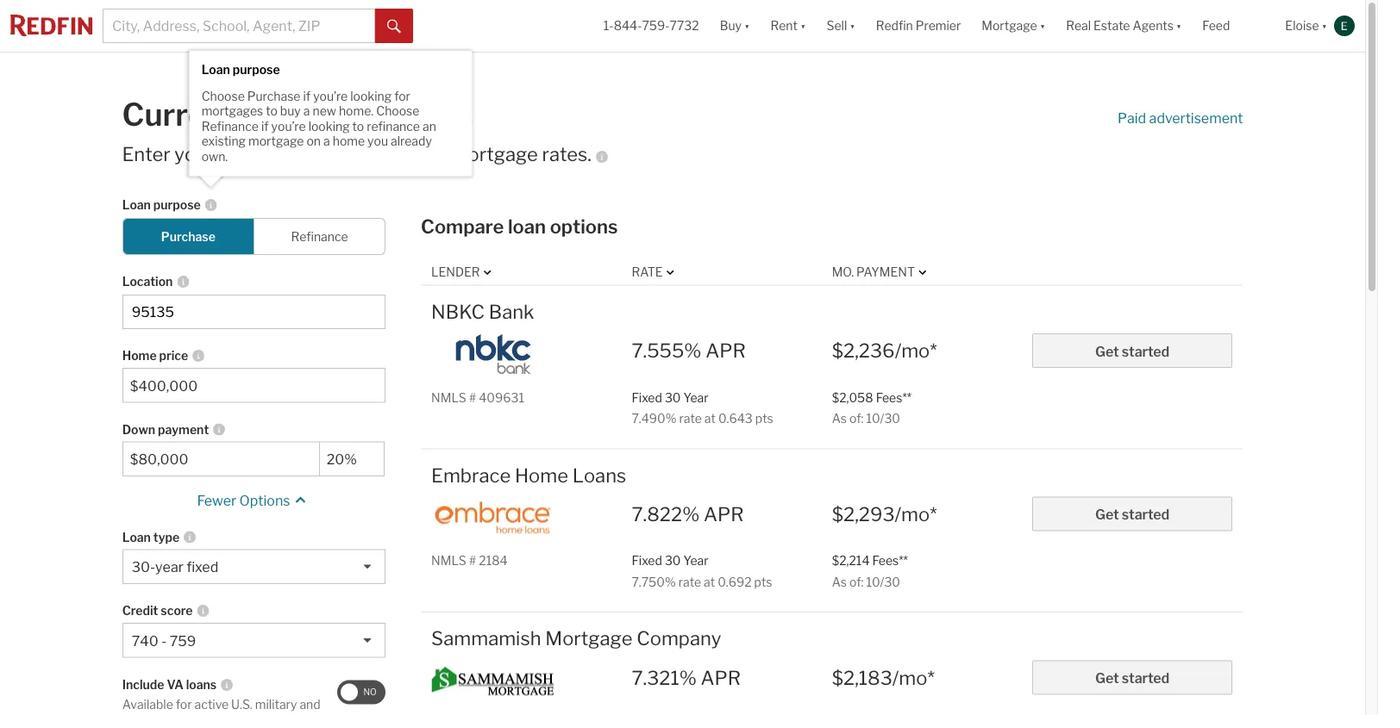 Task type: locate. For each thing, give the bounding box(es) containing it.
2 year from the top
[[683, 554, 709, 569]]

rate right 7.750
[[678, 575, 701, 590]]

year inside fixed 30 year 7.750 % rate at 0.692 pts
[[683, 554, 709, 569]]

1 vertical spatial get
[[1095, 507, 1119, 523]]

1 horizontal spatial choose
[[376, 104, 419, 119]]

home
[[122, 349, 157, 363], [515, 464, 568, 487]]

option group
[[122, 218, 386, 255]]

% up fixed 30 year 7.490 % rate at 0.643 pts
[[684, 339, 702, 362]]

type
[[153, 530, 179, 545]]

1 get started button from the top
[[1032, 334, 1233, 368]]

of: inside "$2,058 fees** as of: 10/30"
[[849, 411, 864, 426]]

2 vertical spatial to
[[325, 143, 344, 166]]

1 started from the top
[[1122, 343, 1169, 360]]

1 of: from the top
[[849, 411, 864, 426]]

1 horizontal spatial a
[[323, 134, 330, 149]]

2184
[[479, 554, 508, 569]]

1 vertical spatial /mo*
[[895, 503, 937, 526]]

0 vertical spatial purchase
[[247, 89, 301, 104]]

0 vertical spatial fees**
[[876, 390, 912, 405]]

fewer options
[[197, 493, 290, 509]]

va
[[167, 678, 184, 693]]

purchase up buy
[[247, 89, 301, 104]]

0 horizontal spatial for
[[176, 698, 192, 713]]

submit search image
[[387, 20, 401, 33]]

1 vertical spatial apr
[[704, 503, 744, 526]]

loan purpose up mortgages
[[202, 63, 280, 77]]

apr for 7.555 % apr
[[706, 339, 746, 362]]

%
[[684, 339, 702, 362], [665, 411, 677, 426], [682, 503, 700, 526], [665, 575, 676, 590], [679, 666, 697, 690]]

0 vertical spatial looking
[[350, 89, 392, 104]]

$2,183 /mo*
[[832, 666, 935, 690]]

▾ left user photo
[[1322, 18, 1327, 33]]

looking up home.
[[350, 89, 392, 104]]

# left 2184
[[469, 554, 476, 569]]

% up fixed 30 year 7.750 % rate at 0.692 pts
[[682, 503, 700, 526]]

/mo* for $2,236
[[895, 339, 937, 362]]

credit
[[122, 604, 158, 619]]

nmls
[[431, 390, 466, 405], [431, 554, 466, 569]]

purchase inside radio
[[161, 229, 215, 244]]

feed
[[1202, 18, 1230, 33]]

year for 7.822
[[683, 554, 709, 569]]

feed button
[[1192, 0, 1275, 52]]

1 vertical spatial for
[[176, 698, 192, 713]]

apr up fixed 30 year 7.750 % rate at 0.692 pts
[[704, 503, 744, 526]]

year down 7.822 % apr
[[683, 554, 709, 569]]

▾ right buy
[[744, 18, 750, 33]]

purchase up location
[[161, 229, 215, 244]]

0 vertical spatial 10/30
[[866, 411, 900, 426]]

as down active
[[217, 713, 230, 716]]

mortgage down rates
[[451, 143, 538, 166]]

0 vertical spatial loan purpose
[[202, 63, 280, 77]]

as down $2,058
[[832, 411, 847, 426]]

sell ▾ button
[[816, 0, 866, 52]]

0 vertical spatial #
[[469, 390, 476, 405]]

# for nbkc
[[469, 390, 476, 405]]

1 vertical spatial 10/30
[[866, 575, 900, 590]]

choose purchase if you're looking for mortgages to buy a new home. choose refinance if you're looking to refinance an existing mortgage on a home you already own.
[[202, 89, 436, 164]]

at for 7.555
[[704, 411, 716, 426]]

rate
[[632, 265, 663, 280]]

1 vertical spatial #
[[469, 554, 476, 569]]

0 vertical spatial get started
[[1095, 343, 1169, 360]]

at for 7.822
[[704, 575, 715, 590]]

fixed inside fixed 30 year 7.750 % rate at 0.692 pts
[[632, 554, 662, 569]]

0 vertical spatial if
[[303, 89, 311, 104]]

2 at from the top
[[704, 575, 715, 590]]

as for $2,293
[[832, 575, 847, 590]]

2 as from the top
[[832, 575, 847, 590]]

0 vertical spatial started
[[1122, 343, 1169, 360]]

1 vertical spatial mortgage
[[545, 627, 632, 651]]

pts right '0.643'
[[755, 411, 773, 426]]

2 fixed from the top
[[632, 554, 662, 569]]

Purchase radio
[[122, 218, 254, 255]]

spouses
[[275, 713, 322, 716]]

30-
[[132, 559, 155, 576]]

1 get started from the top
[[1095, 343, 1169, 360]]

of: down $2,058
[[849, 411, 864, 426]]

0 horizontal spatial if
[[261, 119, 269, 134]]

purpose down city, address, school, agent, zip search box
[[233, 63, 280, 77]]

1 vertical spatial get started button
[[1032, 497, 1233, 532]]

embrace home loans
[[431, 464, 626, 487]]

1 horizontal spatial purpose
[[233, 63, 280, 77]]

at left the 0.692 at bottom
[[704, 575, 715, 590]]

1 horizontal spatial refinance
[[291, 229, 348, 244]]

1 horizontal spatial if
[[303, 89, 311, 104]]

0 vertical spatial nmls
[[431, 390, 466, 405]]

fixed up 7.490
[[632, 390, 662, 405]]

pts inside fixed 30 year 7.490 % rate at 0.643 pts
[[755, 411, 773, 426]]

0 vertical spatial get started button
[[1032, 334, 1233, 368]]

apr up fixed 30 year 7.490 % rate at 0.643 pts
[[706, 339, 746, 362]]

1 vertical spatial loan purpose
[[122, 198, 201, 212]]

1 vertical spatial purpose
[[153, 198, 201, 212]]

home left loans
[[515, 464, 568, 487]]

loan
[[202, 63, 230, 77], [122, 198, 151, 212], [122, 530, 151, 545]]

real estate agents ▾
[[1066, 18, 1182, 33]]

30
[[665, 390, 681, 405], [665, 554, 681, 569]]

▾ right agents
[[1176, 18, 1182, 33]]

1 horizontal spatial you're
[[313, 89, 348, 104]]

▾ for eloise ▾
[[1322, 18, 1327, 33]]

rent
[[771, 18, 798, 33]]

Home price text field
[[130, 378, 378, 394]]

0 vertical spatial to
[[266, 104, 278, 119]]

0 vertical spatial a
[[303, 104, 310, 119]]

6 ▾ from the left
[[1322, 18, 1327, 33]]

1 vertical spatial 30
[[665, 554, 681, 569]]

apr down company
[[701, 666, 741, 690]]

available
[[122, 698, 173, 713]]

10/30 inside $2,214 fees** as of: 10/30
[[866, 575, 900, 590]]

1 10/30 from the top
[[866, 411, 900, 426]]

1 horizontal spatial to
[[325, 143, 344, 166]]

if up information
[[261, 119, 269, 134]]

2 10/30 from the top
[[866, 575, 900, 590]]

to right on
[[325, 143, 344, 166]]

1 vertical spatial rate
[[678, 575, 701, 590]]

1 ▾ from the left
[[744, 18, 750, 33]]

buy
[[720, 18, 742, 33]]

1 get from the top
[[1095, 343, 1119, 360]]

dialog
[[189, 51, 472, 187]]

1 vertical spatial refinance
[[291, 229, 348, 244]]

1 vertical spatial get started
[[1095, 507, 1169, 523]]

existing
[[202, 134, 246, 149]]

mortgage down buy
[[248, 134, 304, 149]]

▾ right rent
[[800, 18, 806, 33]]

mortgage ▾ button
[[971, 0, 1056, 52]]

% for 7.555
[[684, 339, 702, 362]]

2 horizontal spatial to
[[352, 119, 364, 134]]

choose
[[202, 89, 245, 104], [376, 104, 419, 119]]

price
[[159, 349, 188, 363]]

2 nmls from the top
[[431, 554, 466, 569]]

a right on
[[323, 134, 330, 149]]

0 vertical spatial fixed
[[632, 390, 662, 405]]

a
[[303, 104, 310, 119], [323, 134, 330, 149]]

0 vertical spatial purpose
[[233, 63, 280, 77]]

2 vertical spatial get
[[1095, 670, 1119, 687]]

0 vertical spatial mortgage
[[982, 18, 1037, 33]]

payment
[[856, 265, 915, 280]]

30 inside fixed 30 year 7.490 % rate at 0.643 pts
[[665, 390, 681, 405]]

home left price
[[122, 349, 157, 363]]

fees** inside $2,214 fees** as of: 10/30
[[872, 554, 908, 569]]

0 vertical spatial at
[[704, 411, 716, 426]]

rate inside fixed 30 year 7.490 % rate at 0.643 pts
[[679, 411, 702, 426]]

pts inside fixed 30 year 7.750 % rate at 0.692 pts
[[754, 575, 772, 590]]

year inside fixed 30 year 7.490 % rate at 0.643 pts
[[683, 390, 709, 405]]

0 horizontal spatial purpose
[[153, 198, 201, 212]]

apr for 7.822 % apr
[[704, 503, 744, 526]]

1 fixed from the top
[[632, 390, 662, 405]]

get started button
[[1032, 334, 1233, 368], [1032, 497, 1233, 532], [1032, 661, 1233, 695]]

for up well at left bottom
[[176, 698, 192, 713]]

10/30 down $2,058
[[866, 411, 900, 426]]

# left 409631
[[469, 390, 476, 405]]

loan down enter
[[122, 198, 151, 212]]

1 horizontal spatial home
[[515, 464, 568, 487]]

fees** for $2,293
[[872, 554, 908, 569]]

0 vertical spatial 30
[[665, 390, 681, 405]]

10/30 inside "$2,058 fees** as of: 10/30"
[[866, 411, 900, 426]]

a right buy
[[303, 104, 310, 119]]

1 horizontal spatial purchase
[[247, 89, 301, 104]]

1 vertical spatial pts
[[754, 575, 772, 590]]

▾ for rent ▾
[[800, 18, 806, 33]]

year down 7.555 % apr
[[683, 390, 709, 405]]

rate for 7.822
[[678, 575, 701, 590]]

1 horizontal spatial for
[[394, 89, 410, 104]]

rent ▾ button
[[760, 0, 816, 52]]

redfin premier button
[[866, 0, 971, 52]]

mo. payment button
[[832, 264, 930, 281]]

mortgage up 7.321
[[545, 627, 632, 651]]

choose up mortgages
[[202, 89, 245, 104]]

as inside "$2,058 fees** as of: 10/30"
[[832, 411, 847, 426]]

1 horizontal spatial as
[[217, 713, 230, 716]]

2 # from the top
[[469, 554, 476, 569]]

0 vertical spatial year
[[683, 390, 709, 405]]

1 vertical spatial you're
[[271, 119, 306, 134]]

as
[[832, 411, 847, 426], [832, 575, 847, 590]]

0 vertical spatial refinance
[[202, 119, 259, 134]]

3 get from the top
[[1095, 670, 1119, 687]]

get started button for $2,236 /mo*
[[1032, 334, 1233, 368]]

fees** right $2,058
[[876, 390, 912, 405]]

nmls left 2184
[[431, 554, 466, 569]]

for inside available for active u.s. military and veterans, as well as eligible spouses
[[176, 698, 192, 713]]

10/30 down $2,214 on the right of the page
[[866, 575, 900, 590]]

0 horizontal spatial as
[[177, 713, 189, 716]]

mortgage
[[982, 18, 1037, 33], [545, 627, 632, 651]]

1 year from the top
[[683, 390, 709, 405]]

30 for 7.822
[[665, 554, 681, 569]]

State, City, County, ZIP search field
[[122, 295, 386, 329]]

company
[[637, 627, 721, 651]]

2 vertical spatial /mo*
[[892, 666, 935, 690]]

30 up 7.750
[[665, 554, 681, 569]]

real
[[1066, 18, 1091, 33]]

1 at from the top
[[704, 411, 716, 426]]

get started
[[1095, 343, 1169, 360], [1095, 507, 1169, 523], [1095, 670, 1169, 687]]

1 vertical spatial at
[[704, 575, 715, 590]]

1 horizontal spatial mortgage
[[982, 18, 1037, 33]]

1 as from the left
[[177, 713, 189, 716]]

$2,183
[[832, 666, 892, 690]]

already
[[391, 134, 432, 149]]

2 vertical spatial get started
[[1095, 670, 1169, 687]]

1 vertical spatial loan
[[122, 198, 151, 212]]

1 30 from the top
[[665, 390, 681, 405]]

2 get started from the top
[[1095, 507, 1169, 523]]

mortgage inside choose purchase if you're looking for mortgages to buy a new home. choose refinance if you're looking to refinance an existing mortgage on a home you already own.
[[248, 134, 304, 149]]

2 get from the top
[[1095, 507, 1119, 523]]

to left buy
[[266, 104, 278, 119]]

home
[[333, 134, 365, 149]]

1 vertical spatial started
[[1122, 507, 1169, 523]]

mo. payment
[[832, 265, 915, 280]]

purchase inside choose purchase if you're looking for mortgages to buy a new home. choose refinance if you're looking to refinance an existing mortgage on a home you already own.
[[247, 89, 301, 104]]

as left well at left bottom
[[177, 713, 189, 716]]

10/30 for $2,236
[[866, 411, 900, 426]]

7.490
[[632, 411, 665, 426]]

loan left type
[[122, 530, 151, 545]]

year
[[683, 390, 709, 405], [683, 554, 709, 569]]

at left '0.643'
[[704, 411, 716, 426]]

2 vertical spatial loan
[[122, 530, 151, 545]]

0 vertical spatial loan
[[202, 63, 230, 77]]

2 get started button from the top
[[1032, 497, 1233, 532]]

well
[[192, 713, 214, 716]]

0 horizontal spatial purchase
[[161, 229, 215, 244]]

as inside $2,214 fees** as of: 10/30
[[832, 575, 847, 590]]

mortgage ▾ button
[[982, 0, 1045, 52]]

0 horizontal spatial looking
[[308, 119, 350, 134]]

of: down $2,214 on the right of the page
[[849, 575, 864, 590]]

1 vertical spatial fixed
[[632, 554, 662, 569]]

apr for 7.321 % apr
[[701, 666, 741, 690]]

purpose up the purchase radio
[[153, 198, 201, 212]]

0 vertical spatial of:
[[849, 411, 864, 426]]

fixed inside fixed 30 year 7.490 % rate at 0.643 pts
[[632, 390, 662, 405]]

# for embrace
[[469, 554, 476, 569]]

% down company
[[679, 666, 697, 690]]

1 vertical spatial looking
[[308, 119, 350, 134]]

0 horizontal spatial to
[[266, 104, 278, 119]]

0 vertical spatial as
[[832, 411, 847, 426]]

to down home.
[[352, 119, 364, 134]]

759-
[[642, 18, 670, 33]]

2 started from the top
[[1122, 507, 1169, 523]]

3 started from the top
[[1122, 670, 1169, 687]]

at inside fixed 30 year 7.750 % rate at 0.692 pts
[[704, 575, 715, 590]]

for up refinance
[[394, 89, 410, 104]]

enter your information to see today's mortgage rates.
[[122, 143, 592, 166]]

2 vertical spatial get started button
[[1032, 661, 1233, 695]]

home price
[[122, 349, 188, 363]]

as down $2,214 on the right of the page
[[832, 575, 847, 590]]

loans
[[186, 678, 217, 693]]

active
[[195, 698, 229, 713]]

loan up mortgages
[[202, 63, 230, 77]]

fixed for 7.555
[[632, 390, 662, 405]]

fixed
[[186, 559, 218, 576]]

loan for location
[[122, 198, 151, 212]]

$2,236
[[832, 339, 895, 362]]

30 inside fixed 30 year 7.750 % rate at 0.692 pts
[[665, 554, 681, 569]]

2 ▾ from the left
[[800, 18, 806, 33]]

0 vertical spatial pts
[[755, 411, 773, 426]]

1 vertical spatial year
[[683, 554, 709, 569]]

1 vertical spatial nmls
[[431, 554, 466, 569]]

choose up refinance
[[376, 104, 419, 119]]

pts right the 0.692 at bottom
[[754, 575, 772, 590]]

at inside fixed 30 year 7.490 % rate at 0.643 pts
[[704, 411, 716, 426]]

mortgage inside dropdown button
[[982, 18, 1037, 33]]

1 vertical spatial purchase
[[161, 229, 215, 244]]

0 vertical spatial you're
[[313, 89, 348, 104]]

2 30 from the top
[[665, 554, 681, 569]]

rate inside fixed 30 year 7.750 % rate at 0.692 pts
[[678, 575, 701, 590]]

1 vertical spatial of:
[[849, 575, 864, 590]]

0 vertical spatial for
[[394, 89, 410, 104]]

loan for credit score
[[122, 530, 151, 545]]

% left '0.643'
[[665, 411, 677, 426]]

▾ right sell
[[850, 18, 855, 33]]

-
[[161, 633, 167, 650]]

year
[[155, 559, 184, 576]]

fixed for 7.822
[[632, 554, 662, 569]]

1 horizontal spatial looking
[[350, 89, 392, 104]]

0 vertical spatial rate
[[679, 411, 702, 426]]

refinance
[[367, 119, 420, 134]]

1 as from the top
[[832, 411, 847, 426]]

new
[[313, 104, 336, 119]]

mortgage left real
[[982, 18, 1037, 33]]

1 vertical spatial as
[[832, 575, 847, 590]]

nmls left 409631
[[431, 390, 466, 405]]

1 vertical spatial a
[[323, 134, 330, 149]]

0 vertical spatial apr
[[706, 339, 746, 362]]

fees** inside "$2,058 fees** as of: 10/30"
[[876, 390, 912, 405]]

1 nmls from the top
[[431, 390, 466, 405]]

available for active u.s. military and veterans, as well as eligible spouses
[[122, 698, 322, 716]]

409631
[[479, 390, 524, 405]]

$2,058 fees** as of: 10/30
[[832, 390, 912, 426]]

rate
[[679, 411, 702, 426], [678, 575, 701, 590]]

mo.
[[832, 265, 854, 280]]

▾
[[744, 18, 750, 33], [800, 18, 806, 33], [850, 18, 855, 33], [1040, 18, 1045, 33], [1176, 18, 1182, 33], [1322, 18, 1327, 33]]

10/30
[[866, 411, 900, 426], [866, 575, 900, 590]]

1 vertical spatial fees**
[[872, 554, 908, 569]]

looking down new
[[308, 119, 350, 134]]

30 for 7.555
[[665, 390, 681, 405]]

3 ▾ from the left
[[850, 18, 855, 33]]

if up on
[[303, 89, 311, 104]]

% up company
[[665, 575, 676, 590]]

you're down buy
[[271, 119, 306, 134]]

1 # from the top
[[469, 390, 476, 405]]

0 vertical spatial get
[[1095, 343, 1119, 360]]

/mo* for $2,183
[[892, 666, 935, 690]]

▾ left real
[[1040, 18, 1045, 33]]

score
[[161, 604, 193, 619]]

fees** right $2,214 on the right of the page
[[872, 554, 908, 569]]

loan purpose up the purchase radio
[[122, 198, 201, 212]]

2 of: from the top
[[849, 575, 864, 590]]

2 vertical spatial apr
[[701, 666, 741, 690]]

you're up new
[[313, 89, 348, 104]]

30 up 7.490
[[665, 390, 681, 405]]

fixed
[[632, 390, 662, 405], [632, 554, 662, 569]]

you're
[[313, 89, 348, 104], [271, 119, 306, 134]]

4 ▾ from the left
[[1040, 18, 1045, 33]]

rate right 7.490
[[679, 411, 702, 426]]

fixed up 7.750
[[632, 554, 662, 569]]

if
[[303, 89, 311, 104], [261, 119, 269, 134]]

of: inside $2,214 fees** as of: 10/30
[[849, 575, 864, 590]]

0 horizontal spatial choose
[[202, 89, 245, 104]]

0 horizontal spatial refinance
[[202, 119, 259, 134]]

0 vertical spatial /mo*
[[895, 339, 937, 362]]

2 vertical spatial started
[[1122, 670, 1169, 687]]

1 horizontal spatial loan purpose
[[202, 63, 280, 77]]

0 horizontal spatial home
[[122, 349, 157, 363]]

of: for $2,236
[[849, 411, 864, 426]]

refinance
[[202, 119, 259, 134], [291, 229, 348, 244]]



Task type: vqa. For each thing, say whether or not it's contained in the screenshot.
$2,500
no



Task type: describe. For each thing, give the bounding box(es) containing it.
get started for $2,293 /mo*
[[1095, 507, 1169, 523]]

include va loans
[[122, 678, 217, 693]]

0 vertical spatial home
[[122, 349, 157, 363]]

7.822 % apr
[[632, 503, 744, 526]]

/mo* for $2,293
[[895, 503, 937, 526]]

option group containing purchase
[[122, 218, 386, 255]]

started for $2,293 /mo*
[[1122, 507, 1169, 523]]

sammamish mortgage company
[[431, 627, 721, 651]]

agents
[[1133, 18, 1174, 33]]

1 vertical spatial if
[[261, 119, 269, 134]]

paid advertisement button
[[1118, 109, 1243, 128]]

rates
[[396, 96, 473, 134]]

7.555 % apr
[[632, 339, 746, 362]]

0 horizontal spatial mortgage
[[545, 627, 632, 651]]

of: for $2,293
[[849, 575, 864, 590]]

include
[[122, 678, 164, 693]]

you
[[367, 134, 388, 149]]

paid advertisement
[[1118, 110, 1243, 127]]

embrace
[[431, 464, 511, 487]]

▾ for mortgage ▾
[[1040, 18, 1045, 33]]

user photo image
[[1334, 16, 1355, 36]]

0 horizontal spatial loan purpose
[[122, 198, 201, 212]]

0.643
[[718, 411, 753, 426]]

$2,214
[[832, 554, 870, 569]]

Refinance radio
[[253, 218, 386, 255]]

refinance inside option
[[291, 229, 348, 244]]

redfin
[[876, 18, 913, 33]]

0 horizontal spatial you're
[[271, 119, 306, 134]]

sell ▾ button
[[827, 0, 855, 52]]

get started button for $2,293 /mo*
[[1032, 497, 1233, 532]]

dialog containing loan purpose
[[189, 51, 472, 187]]

▾ for sell ▾
[[850, 18, 855, 33]]

3 get started from the top
[[1095, 670, 1169, 687]]

nmls for embrace home loans
[[431, 554, 466, 569]]

get for $2,236 /mo*
[[1095, 343, 1119, 360]]

information
[[218, 143, 321, 166]]

$2,058
[[832, 390, 873, 405]]

0 horizontal spatial a
[[303, 104, 310, 119]]

today's
[[384, 143, 447, 166]]

location
[[122, 274, 173, 289]]

down
[[122, 422, 155, 437]]

nmls # 409631
[[431, 390, 524, 405]]

payment
[[158, 422, 209, 437]]

eloise
[[1285, 18, 1319, 33]]

sell ▾
[[827, 18, 855, 33]]

fees** for $2,236
[[876, 390, 912, 405]]

% for 7.822
[[682, 503, 700, 526]]

nmls # 2184
[[431, 554, 508, 569]]

sell
[[827, 18, 847, 33]]

City, Address, School, Agent, ZIP search field
[[103, 9, 375, 43]]

7.750
[[632, 575, 665, 590]]

veterans,
[[122, 713, 174, 716]]

loan type
[[122, 530, 179, 545]]

3 get started button from the top
[[1032, 661, 1233, 695]]

1-844-759-7732 link
[[603, 18, 699, 33]]

paid
[[1118, 110, 1146, 127]]

premier
[[916, 18, 961, 33]]

7.822
[[632, 503, 682, 526]]

759
[[170, 633, 196, 650]]

1-844-759-7732
[[603, 18, 699, 33]]

1 vertical spatial to
[[352, 119, 364, 134]]

1-
[[603, 18, 614, 33]]

buy
[[280, 104, 301, 119]]

and
[[300, 698, 320, 713]]

rent ▾ button
[[771, 0, 806, 52]]

740
[[132, 633, 158, 650]]

Down payment text field
[[327, 451, 377, 468]]

year for 7.555
[[683, 390, 709, 405]]

% inside fixed 30 year 7.750 % rate at 0.692 pts
[[665, 575, 676, 590]]

rent ▾
[[771, 18, 806, 33]]

fixed 30 year 7.490 % rate at 0.643 pts
[[632, 390, 773, 426]]

fixed 30 year 7.750 % rate at 0.692 pts
[[632, 554, 772, 590]]

mortgage up on
[[244, 96, 390, 134]]

7.321 % apr
[[632, 666, 741, 690]]

Down payment text field
[[130, 451, 312, 468]]

loan
[[508, 215, 546, 238]]

as for $2,236
[[832, 411, 847, 426]]

an
[[423, 119, 436, 134]]

redfin premier
[[876, 18, 961, 33]]

rates.
[[542, 143, 592, 166]]

nbkc bank
[[431, 300, 534, 323]]

$2,293
[[832, 503, 895, 526]]

fewer
[[197, 493, 236, 509]]

get for $2,293 /mo*
[[1095, 507, 1119, 523]]

options
[[239, 493, 290, 509]]

2 as from the left
[[217, 713, 230, 716]]

loans
[[572, 464, 626, 487]]

pts for 7.555 % apr
[[755, 411, 773, 426]]

for inside choose purchase if you're looking for mortgages to buy a new home. choose refinance if you're looking to refinance an existing mortgage on a home you already own.
[[394, 89, 410, 104]]

options
[[550, 215, 618, 238]]

get started for $2,236 /mo*
[[1095, 343, 1169, 360]]

$2,236 /mo*
[[832, 339, 937, 362]]

% inside fixed 30 year 7.490 % rate at 0.643 pts
[[665, 411, 677, 426]]

▾ for buy ▾
[[744, 18, 750, 33]]

5 ▾ from the left
[[1176, 18, 1182, 33]]

rate for 7.555
[[679, 411, 702, 426]]

purpose inside dialog
[[233, 63, 280, 77]]

eloise ▾
[[1285, 18, 1327, 33]]

% for 7.321
[[679, 666, 697, 690]]

mortgages
[[202, 104, 263, 119]]

nbkc
[[431, 300, 485, 323]]

down payment
[[122, 422, 209, 437]]

your
[[174, 143, 214, 166]]

lender button
[[431, 264, 496, 281]]

u.s.
[[231, 698, 252, 713]]

sammamish
[[431, 627, 541, 651]]

compare loan options
[[421, 215, 618, 238]]

$2,214 fees** as of: 10/30
[[832, 554, 908, 590]]

844-
[[614, 18, 642, 33]]

real estate agents ▾ button
[[1056, 0, 1192, 52]]

see
[[348, 143, 380, 166]]

refinance inside choose purchase if you're looking for mortgages to buy a new home. choose refinance if you're looking to refinance an existing mortgage on a home you already own.
[[202, 119, 259, 134]]

pts for 7.822 % apr
[[754, 575, 772, 590]]

7.555
[[632, 339, 684, 362]]

enter
[[122, 143, 170, 166]]

10/30 for $2,293
[[866, 575, 900, 590]]

bank
[[489, 300, 534, 323]]

lender
[[431, 265, 480, 280]]

1 vertical spatial home
[[515, 464, 568, 487]]

nmls for nbkc bank
[[431, 390, 466, 405]]

started for $2,236 /mo*
[[1122, 343, 1169, 360]]



